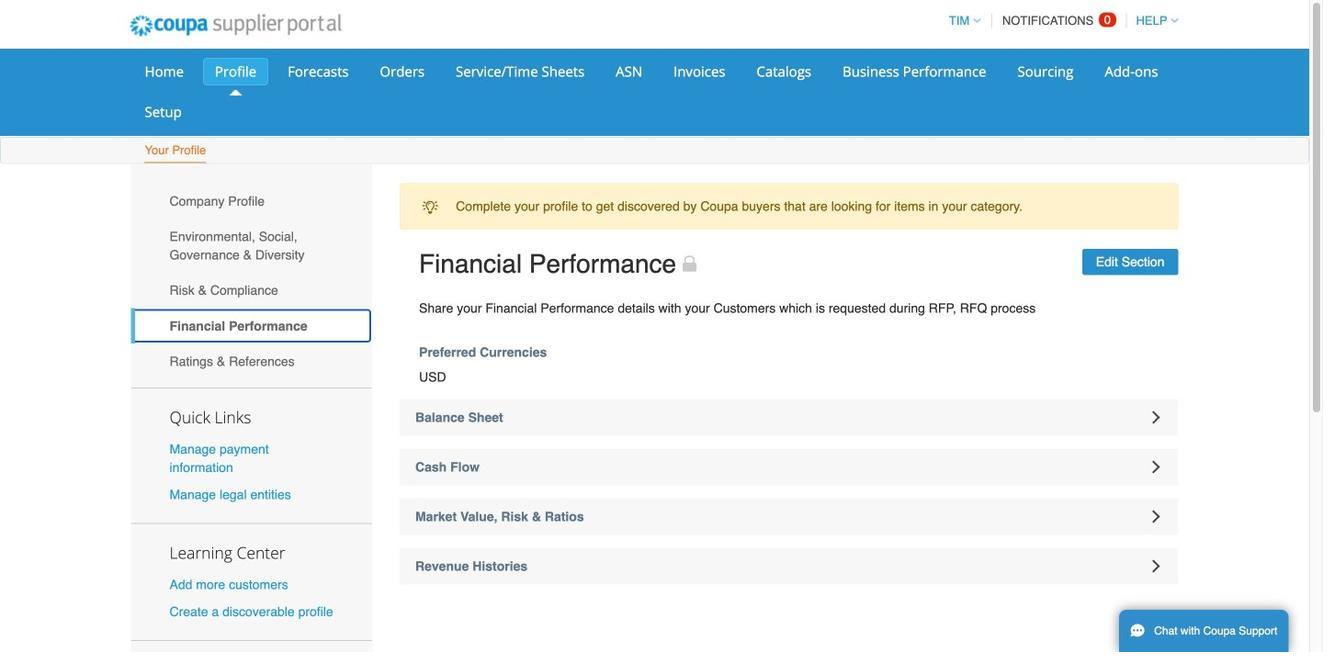 Task type: describe. For each thing, give the bounding box(es) containing it.
3 heading from the top
[[400, 498, 1178, 535]]

coupa supplier portal image
[[117, 3, 354, 49]]

1 heading from the top
[[400, 399, 1178, 436]]



Task type: locate. For each thing, give the bounding box(es) containing it.
navigation
[[941, 3, 1178, 39]]

2 heading from the top
[[400, 449, 1178, 486]]

heading
[[400, 399, 1178, 436], [400, 449, 1178, 486], [400, 498, 1178, 535], [400, 548, 1178, 585]]

alert
[[400, 183, 1178, 230]]

4 heading from the top
[[400, 548, 1178, 585]]



